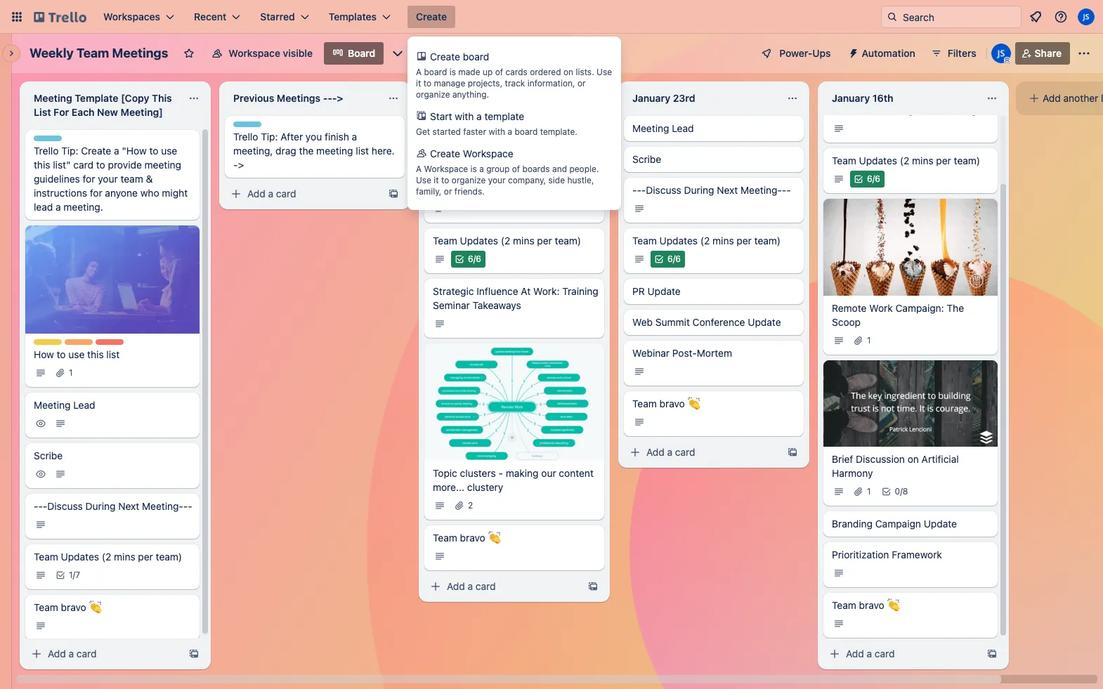 Task type: describe. For each thing, give the bounding box(es) containing it.
campaign:
[[896, 302, 944, 314]]

might
[[162, 187, 188, 199]]

filters
[[948, 47, 977, 59]]

discussion
[[856, 453, 905, 465]]

2 vertical spatial update
[[924, 518, 957, 530]]

how
[[34, 348, 54, 360]]

board inside start with a template get started faster with a board template.
[[515, 127, 538, 137]]

sm image inside strategic influence at work: training seminar takeaways link
[[433, 317, 447, 331]]

made
[[458, 67, 480, 77]]

add a card for create from template… icon associated with january 16th text box
[[846, 648, 895, 660]]

strategic influence at work: training seminar takeaways link
[[424, 279, 604, 338]]

start
[[430, 110, 452, 122]]

pr
[[633, 285, 645, 297]]

lead for post-
[[672, 122, 694, 134]]

strategic
[[433, 285, 474, 297]]

👏 for meeting template [copy this list for each new meeting] text box
[[89, 601, 102, 613]]

brief discussion on artificial harmony
[[832, 453, 959, 479]]

1/7
[[69, 570, 80, 580]]

starred button
[[252, 6, 317, 28]]

a for create workspace
[[416, 164, 422, 174]]

of for board
[[495, 67, 503, 77]]

workspaces button
[[95, 6, 183, 28]]

to left provide
[[96, 159, 105, 171]]

takeaways
[[473, 299, 521, 311]]

starred
[[260, 11, 295, 22]]

updates up 1/7
[[61, 551, 99, 563]]

team bravo 👏 for team bravo 👏 link for add a card link related to january 30th text box create from template… icon
[[433, 532, 501, 544]]

0 horizontal spatial lead
[[73, 399, 95, 411]]

template.
[[540, 127, 578, 137]]

bravo for january 30th text box
[[460, 532, 486, 544]]

recent button
[[186, 6, 249, 28]]

topic
[[433, 467, 457, 479]]

training
[[562, 285, 599, 297]]

and
[[552, 164, 567, 174]]

add a card link for create from template… icon associated with january 16th text box
[[824, 644, 981, 664]]

branding campaign update
[[832, 518, 957, 530]]

seminar
[[433, 299, 470, 311]]

January 30th text field
[[424, 87, 579, 110]]

trello tip: after you finish a meeting, drag the meeting list here. ->
[[233, 131, 395, 171]]

card for meeting lead link for 👏
[[476, 580, 496, 592]]

clusters
[[460, 467, 496, 479]]

start with a template get started faster with a board template.
[[416, 110, 578, 137]]

template
[[485, 110, 524, 122]]

it inside create workspace a workspace is a group of boards and people. use it to organize your company, side hustle, family, or friends.
[[434, 175, 439, 186]]

artificial
[[922, 453, 959, 465]]

lead for bravo
[[472, 122, 494, 134]]

weekly team meetings
[[30, 46, 168, 60]]

meeting.
[[64, 201, 103, 213]]

information,
[[528, 78, 575, 89]]

January 16th text field
[[824, 87, 978, 110]]

create inside trello tip: create a "how to use this list" card to provide meeting guidelines for your team & instructions for anyone who might lead a meeting.
[[81, 145, 111, 157]]

up
[[483, 67, 493, 77]]

work
[[870, 302, 893, 314]]

brief
[[832, 453, 853, 465]]

star or unstar board image
[[184, 48, 195, 59]]

create from template… image for meeting template [copy this list for each new meeting] text box
[[188, 649, 200, 660]]

automation button
[[842, 42, 924, 65]]

1 vertical spatial use
[[68, 348, 85, 360]]

prioritization
[[832, 549, 889, 561]]

strategic influence at work: training seminar takeaways
[[433, 285, 599, 311]]

harmony
[[832, 467, 873, 479]]

web summit conference update link
[[624, 310, 804, 335]]

this member is an admin of this board. image
[[1004, 57, 1010, 63]]

of for workspace
[[512, 164, 520, 174]]

l
[[1101, 92, 1103, 104]]

drag
[[276, 145, 296, 157]]

add for january 30th text box
[[447, 580, 465, 592]]

started
[[433, 127, 461, 137]]

work:
[[533, 285, 560, 297]]

2 horizontal spatial 6/6
[[867, 174, 881, 184]]

the
[[947, 302, 964, 314]]

ordered
[[530, 67, 561, 77]]

content
[[559, 467, 594, 479]]

use inside create board a board is made up of cards ordered on lists. use it to manage projects, track information, or organize anything.
[[597, 67, 612, 77]]

influence
[[477, 285, 518, 297]]

trello tip: create a "how to use this list" card to provide meeting guidelines for your team & instructions for anyone who might lead a meeting. link
[[25, 130, 200, 220]]

prioritization framework link
[[824, 542, 998, 587]]

ups
[[813, 47, 831, 59]]

scribe for webinar
[[633, 153, 662, 165]]

workspace visible button
[[203, 42, 321, 65]]

use inside trello tip: create a "how to use this list" card to provide meeting guidelines for your team & instructions for anyone who might lead a meeting.
[[161, 145, 177, 157]]

0 vertical spatial with
[[455, 110, 474, 122]]

👏 for january 16th text box
[[887, 599, 900, 611]]

team bravo 👏 link for add a card link for create from template… icon associated with january 16th text box
[[824, 593, 998, 638]]

friends.
[[455, 186, 485, 197]]

&
[[146, 173, 153, 185]]

your for organize
[[488, 175, 506, 186]]

sm image inside webinar post-mortem link
[[633, 365, 647, 379]]

power-ups
[[780, 47, 831, 59]]

organize inside create workspace a workspace is a group of boards and people. use it to organize your company, side hustle, family, or friends.
[[452, 175, 486, 186]]

boards
[[523, 164, 550, 174]]

anything.
[[453, 89, 489, 100]]

bravo for january 16th text box
[[859, 599, 885, 611]]

- inside the trello tip: after you finish a meeting, drag the meeting list here. ->
[[233, 159, 238, 171]]

meeting for team
[[433, 122, 470, 134]]

add a card for previous meetings ---> text box create from template… icon
[[247, 188, 296, 200]]

a inside the trello tip: after you finish a meeting, drag the meeting list here. ->
[[352, 131, 357, 143]]

meeting lead link for 👏
[[424, 116, 604, 141]]

clustery
[[467, 481, 503, 493]]

family,
[[416, 186, 442, 197]]

scribe link for mortem
[[624, 147, 804, 172]]

it inside create board a board is made up of cards ordered on lists. use it to manage projects, track information, or organize anything.
[[416, 78, 421, 89]]

add a card link for january 30th text box create from template… icon
[[424, 577, 582, 596]]

how to use this list
[[34, 348, 120, 360]]

open information menu image
[[1054, 10, 1068, 24]]

remote work campaign: the scoop
[[832, 302, 964, 328]]

guidelines
[[34, 173, 80, 185]]

Search field
[[898, 6, 1021, 27]]

0 vertical spatial update
[[648, 285, 681, 297]]

or inside create workspace a workspace is a group of boards and people. use it to organize your company, side hustle, family, or friends.
[[444, 186, 452, 197]]

add a card link for previous meetings ---> text box create from template… icon
[[225, 184, 382, 204]]

sm image inside prioritization framework link
[[832, 566, 846, 580]]

team bravo 👏 link for add a card link related to january 30th text box create from template… icon
[[424, 525, 604, 570]]

create from template… image
[[787, 447, 798, 458]]

meeting,
[[233, 145, 273, 157]]

branding
[[832, 518, 873, 530]]

trello tip: create a "how to use this list" card to provide meeting guidelines for your team & instructions for anyone who might lead a meeting.
[[34, 145, 188, 213]]

your for for
[[98, 173, 118, 185]]

hustle,
[[567, 175, 594, 186]]

framework
[[892, 549, 942, 561]]

1 vertical spatial with
[[489, 127, 505, 137]]

1 vertical spatial 1
[[69, 367, 73, 378]]

this inside trello tip: create a "how to use this list" card to provide meeting guidelines for your team & instructions for anyone who might lead a meeting.
[[34, 159, 50, 171]]

webinar
[[633, 347, 670, 359]]

1 vertical spatial list
[[106, 348, 120, 360]]

remote
[[832, 302, 867, 314]]

on inside brief discussion on artificial harmony
[[908, 453, 919, 465]]

branding campaign update link
[[824, 511, 998, 537]]

organize inside create board a board is made up of cards ordered on lists. use it to manage projects, track information, or organize anything.
[[416, 89, 450, 100]]

0/8
[[895, 486, 908, 497]]

meeting for webinar
[[633, 122, 669, 134]]

meetings
[[112, 46, 168, 60]]

team bravo 👏 link for meeting template [copy this list for each new meeting] text box create from template… icon add a card link
[[25, 595, 200, 640]]

our
[[541, 467, 556, 479]]

after
[[281, 131, 303, 143]]

projects,
[[468, 78, 503, 89]]

workspace visible
[[229, 47, 313, 59]]

here.
[[372, 145, 395, 157]]

people.
[[570, 164, 599, 174]]

a inside create workspace a workspace is a group of boards and people. use it to organize your company, side hustle, family, or friends.
[[479, 164, 484, 174]]

mortem
[[697, 347, 732, 359]]

jacob simon (jacobsimon16) image
[[1078, 8, 1095, 25]]

lists.
[[576, 67, 594, 77]]

to right 'how'
[[57, 348, 66, 360]]

>
[[238, 159, 244, 171]]

board link
[[324, 42, 384, 65]]



Task type: vqa. For each thing, say whether or not it's contained in the screenshot.
Greg Robinson (gregrobinson96) icon
no



Task type: locate. For each thing, give the bounding box(es) containing it.
is up manage
[[450, 67, 456, 77]]

1 horizontal spatial this
[[87, 348, 104, 360]]

1 vertical spatial a
[[416, 164, 422, 174]]

show menu image
[[1077, 46, 1091, 60]]

January 23rd text field
[[624, 87, 779, 110]]

0 horizontal spatial board
[[424, 67, 447, 77]]

2 horizontal spatial scribe link
[[624, 147, 804, 172]]

this left list"
[[34, 159, 50, 171]]

workspaces
[[103, 11, 160, 22]]

Previous Meetings ---> text field
[[225, 87, 380, 110]]

add for meeting template [copy this list for each new meeting] text box
[[48, 648, 66, 660]]

tip: up list"
[[61, 145, 78, 157]]

post-
[[673, 347, 697, 359]]

provide
[[108, 159, 142, 171]]

is for workspace
[[471, 164, 477, 174]]

it
[[416, 78, 421, 89], [434, 175, 439, 186]]

board up made
[[463, 51, 489, 63]]

1 horizontal spatial it
[[434, 175, 439, 186]]

---discuss during next meeting--- link
[[824, 98, 998, 143], [424, 178, 604, 223], [624, 178, 804, 223], [25, 494, 200, 539]]

0 horizontal spatial scribe link
[[25, 443, 200, 488]]

0 horizontal spatial trello
[[34, 145, 59, 157]]

or down lists.
[[578, 78, 586, 89]]

1 horizontal spatial meeting
[[316, 145, 353, 157]]

tip: inside the trello tip: after you finish a meeting, drag the meeting list here. ->
[[261, 131, 278, 143]]

trello for trello tip: create a "how to use this list" card to provide meeting guidelines for your team & instructions for anyone who might lead a meeting.
[[34, 145, 59, 157]]

team bravo 👏 link down 1/7
[[25, 595, 200, 640]]

templates button
[[320, 6, 399, 28]]

create for create workspace a workspace is a group of boards and people. use it to organize your company, side hustle, family, or friends.
[[430, 148, 460, 160]]

or right family,
[[444, 186, 452, 197]]

team
[[121, 173, 143, 185]]

---discuss during next meeting---
[[832, 104, 991, 116], [433, 184, 592, 196], [633, 184, 791, 196], [34, 500, 192, 512]]

to inside create workspace a workspace is a group of boards and people. use it to organize your company, side hustle, family, or friends.
[[441, 175, 449, 186]]

this right 'how'
[[87, 348, 104, 360]]

automation
[[862, 47, 916, 59]]

scribe link for 👏
[[424, 147, 604, 172]]

0 vertical spatial organize
[[416, 89, 450, 100]]

0 vertical spatial use
[[161, 145, 177, 157]]

trello up the meeting,
[[233, 131, 258, 143]]

more...
[[433, 481, 465, 493]]

webinar post-mortem
[[633, 347, 732, 359]]

1 vertical spatial trello
[[34, 145, 59, 157]]

you
[[306, 131, 322, 143]]

1
[[867, 335, 871, 346], [69, 367, 73, 378], [867, 486, 871, 497]]

track
[[505, 78, 525, 89]]

0 horizontal spatial organize
[[416, 89, 450, 100]]

0 horizontal spatial use
[[416, 175, 432, 186]]

6/6 for team bravo 👏
[[468, 254, 481, 264]]

team inside board name text box
[[77, 46, 109, 60]]

1 down how to use this list
[[69, 367, 73, 378]]

add a card link for meeting template [copy this list for each new meeting] text box create from template… icon
[[25, 644, 183, 664]]

update up framework
[[924, 518, 957, 530]]

customize views image
[[391, 46, 405, 60]]

0 horizontal spatial or
[[444, 186, 452, 197]]

workspace inside button
[[229, 47, 280, 59]]

use
[[597, 67, 612, 77], [416, 175, 432, 186]]

a left made
[[416, 67, 422, 77]]

is for board
[[450, 67, 456, 77]]

of inside create board a board is made up of cards ordered on lists. use it to manage projects, track information, or organize anything.
[[495, 67, 503, 77]]

updates down january 16th text box
[[859, 155, 898, 167]]

0 horizontal spatial meeting lead link
[[25, 393, 200, 438]]

a inside create workspace a workspace is a group of boards and people. use it to organize your company, side hustle, family, or friends.
[[416, 164, 422, 174]]

1 horizontal spatial on
[[908, 453, 919, 465]]

1 vertical spatial of
[[512, 164, 520, 174]]

0 horizontal spatial tip:
[[61, 145, 78, 157]]

0 vertical spatial for
[[83, 173, 95, 185]]

tip: for after
[[261, 131, 278, 143]]

team bravo 👏 link down "2"
[[424, 525, 604, 570]]

with
[[455, 110, 474, 122], [489, 127, 505, 137]]

use right '"how' at the top of page
[[161, 145, 177, 157]]

1 for remote
[[867, 335, 871, 346]]

0 vertical spatial board
[[463, 51, 489, 63]]

lead down how to use this list
[[73, 399, 95, 411]]

1 vertical spatial update
[[748, 316, 781, 328]]

card for trello tip: after you finish a meeting, drag the meeting list here. -> link
[[276, 188, 296, 200]]

2 horizontal spatial lead
[[672, 122, 694, 134]]

0 horizontal spatial this
[[34, 159, 50, 171]]

create inside create workspace a workspace is a group of boards and people. use it to organize your company, side hustle, family, or friends.
[[430, 148, 460, 160]]

0 horizontal spatial on
[[564, 67, 574, 77]]

bravo
[[660, 398, 685, 410], [460, 532, 486, 544], [859, 599, 885, 611], [61, 601, 86, 613]]

of inside create workspace a workspace is a group of boards and people. use it to organize your company, side hustle, family, or friends.
[[512, 164, 520, 174]]

tip: inside trello tip: create a "how to use this list" card to provide meeting guidelines for your team & instructions for anyone who might lead a meeting.
[[61, 145, 78, 157]]

it up family,
[[434, 175, 439, 186]]

company,
[[508, 175, 546, 186]]

create board a board is made up of cards ordered on lists. use it to manage projects, track information, or organize anything.
[[416, 51, 612, 100]]

1 vertical spatial this
[[87, 348, 104, 360]]

create from template… image for previous meetings ---> text box
[[388, 188, 399, 200]]

1 vertical spatial is
[[471, 164, 477, 174]]

workspace up group
[[463, 148, 513, 160]]

meeting down january 23rd text box
[[633, 122, 669, 134]]

1 vertical spatial tip:
[[61, 145, 78, 157]]

1 horizontal spatial organize
[[452, 175, 486, 186]]

updates up pr update
[[660, 235, 698, 247]]

scribe
[[433, 153, 462, 165], [633, 153, 662, 165], [34, 449, 63, 461]]

create for create board a board is made up of cards ordered on lists. use it to manage projects, track information, or organize anything.
[[430, 51, 460, 63]]

list right 'how'
[[106, 348, 120, 360]]

update right conference
[[748, 316, 781, 328]]

use inside create workspace a workspace is a group of boards and people. use it to organize your company, side hustle, family, or friends.
[[416, 175, 432, 186]]

search image
[[887, 11, 898, 22]]

faster
[[463, 127, 486, 137]]

who
[[140, 187, 159, 199]]

or inside create board a board is made up of cards ordered on lists. use it to manage projects, track information, or organize anything.
[[578, 78, 586, 89]]

board
[[348, 47, 375, 59]]

create button
[[408, 6, 456, 28]]

next
[[917, 104, 938, 116], [517, 184, 539, 196], [717, 184, 738, 196], [118, 500, 139, 512]]

it left manage
[[416, 78, 421, 89]]

tip: up the meeting,
[[261, 131, 278, 143]]

add a card for meeting template [copy this list for each new meeting] text box create from template… icon
[[48, 648, 97, 660]]

0 horizontal spatial it
[[416, 78, 421, 89]]

1 horizontal spatial meeting lead
[[433, 122, 494, 134]]

0 vertical spatial workspace
[[229, 47, 280, 59]]

0 notifications image
[[1028, 8, 1044, 25]]

conference
[[693, 316, 745, 328]]

1 horizontal spatial your
[[488, 175, 506, 186]]

get
[[416, 127, 430, 137]]

1 down harmony
[[867, 486, 871, 497]]

meeting inside the trello tip: after you finish a meeting, drag the meeting list here. ->
[[316, 145, 353, 157]]

"how
[[122, 145, 147, 157]]

cards
[[506, 67, 528, 77]]

2 horizontal spatial update
[[924, 518, 957, 530]]

create inside create board a board is made up of cards ordered on lists. use it to manage projects, track information, or organize anything.
[[430, 51, 460, 63]]

card for meeting lead link related to mortem
[[675, 446, 696, 458]]

0 vertical spatial or
[[578, 78, 586, 89]]

0 vertical spatial meeting
[[316, 145, 353, 157]]

0 horizontal spatial scribe
[[34, 449, 63, 461]]

mins
[[912, 155, 934, 167], [513, 235, 535, 247], [713, 235, 734, 247], [114, 551, 135, 563]]

1 vertical spatial workspace
[[463, 148, 513, 160]]

1 horizontal spatial or
[[578, 78, 586, 89]]

list"
[[53, 159, 71, 171]]

1 down work
[[867, 335, 871, 346]]

sm image inside automation button
[[842, 42, 862, 62]]

2 a from the top
[[416, 164, 422, 174]]

anyone
[[105, 187, 138, 199]]

add for previous meetings ---> text box
[[247, 188, 266, 200]]

list inside the trello tip: after you finish a meeting, drag the meeting list here. ->
[[356, 145, 369, 157]]

lead down january 30th text box
[[472, 122, 494, 134]]

0 vertical spatial trello
[[233, 131, 258, 143]]

meeting inside trello tip: create a "how to use this list" card to provide meeting guidelines for your team & instructions for anyone who might lead a meeting.
[[145, 159, 181, 171]]

finish
[[325, 131, 349, 143]]

team bravo 👏 for team bravo 👏 link for add a card link for create from template… icon associated with january 16th text box
[[832, 599, 900, 611]]

1 horizontal spatial update
[[748, 316, 781, 328]]

use up family,
[[416, 175, 432, 186]]

2 horizontal spatial scribe
[[633, 153, 662, 165]]

2 vertical spatial workspace
[[424, 164, 468, 174]]

1 horizontal spatial scribe
[[433, 153, 462, 165]]

👏 for january 30th text box
[[488, 532, 501, 544]]

with up faster
[[455, 110, 474, 122]]

1 vertical spatial or
[[444, 186, 452, 197]]

list left the here.
[[356, 145, 369, 157]]

with down template
[[489, 127, 505, 137]]

-
[[832, 104, 837, 116], [837, 104, 841, 116], [841, 104, 846, 116], [982, 104, 986, 116], [986, 104, 991, 116], [233, 159, 238, 171], [433, 184, 437, 196], [437, 184, 442, 196], [442, 184, 447, 196], [583, 184, 587, 196], [587, 184, 592, 196], [633, 184, 637, 196], [637, 184, 642, 196], [642, 184, 646, 196], [782, 184, 787, 196], [787, 184, 791, 196], [499, 467, 503, 479], [34, 500, 38, 512], [38, 500, 43, 512], [43, 500, 47, 512], [183, 500, 188, 512], [188, 500, 192, 512]]

prioritization framework
[[832, 549, 942, 561]]

meeting lead down january 23rd text box
[[633, 122, 694, 134]]

1 horizontal spatial with
[[489, 127, 505, 137]]

create from template… image for january 30th text box
[[588, 581, 599, 592]]

create for create
[[416, 11, 447, 22]]

bravo for meeting template [copy this list for each new meeting] text box
[[61, 601, 86, 613]]

meeting down finish
[[316, 145, 353, 157]]

bravo down 1/7
[[61, 601, 86, 613]]

1 horizontal spatial is
[[471, 164, 477, 174]]

meeting lead link
[[424, 116, 604, 141], [624, 116, 804, 141], [25, 393, 200, 438]]

to up family,
[[441, 175, 449, 186]]

team bravo 👏 down 1/7
[[34, 601, 102, 613]]

0 horizontal spatial is
[[450, 67, 456, 77]]

meeting down 'how'
[[34, 399, 71, 411]]

1 vertical spatial organize
[[452, 175, 486, 186]]

your up anyone
[[98, 173, 118, 185]]

trello tip: after you finish a meeting, drag the meeting list here. -> link
[[225, 116, 405, 178]]

your
[[98, 173, 118, 185], [488, 175, 506, 186]]

1 a from the top
[[416, 67, 422, 77]]

2 horizontal spatial meeting
[[633, 122, 669, 134]]

organize down manage
[[416, 89, 450, 100]]

meeting lead down how to use this list
[[34, 399, 95, 411]]

instructions
[[34, 187, 87, 199]]

0 vertical spatial list
[[356, 145, 369, 157]]

0 horizontal spatial list
[[106, 348, 120, 360]]

is inside create board a board is made up of cards ordered on lists. use it to manage projects, track information, or organize anything.
[[450, 67, 456, 77]]

workspace down starred
[[229, 47, 280, 59]]

updates down friends.
[[460, 235, 498, 247]]

bravo down "2"
[[460, 532, 486, 544]]

1 horizontal spatial use
[[161, 145, 177, 157]]

2
[[468, 500, 473, 511]]

discuss
[[846, 104, 881, 116], [447, 184, 482, 196], [646, 184, 682, 196], [47, 500, 83, 512]]

a
[[477, 110, 482, 122], [508, 127, 512, 137], [352, 131, 357, 143], [114, 145, 119, 157], [479, 164, 484, 174], [268, 188, 273, 200], [56, 201, 61, 213], [667, 446, 673, 458], [468, 580, 473, 592], [69, 648, 74, 660], [867, 648, 872, 660]]

0 horizontal spatial use
[[68, 348, 85, 360]]

to inside create board a board is made up of cards ordered on lists. use it to manage projects, track information, or organize anything.
[[424, 78, 432, 89]]

trello inside trello tip: create a "how to use this list" card to provide meeting guidelines for your team & instructions for anyone who might lead a meeting.
[[34, 145, 59, 157]]

share
[[1035, 47, 1062, 59]]

0 vertical spatial it
[[416, 78, 421, 89]]

team bravo 👏 down "2"
[[433, 532, 501, 544]]

0 horizontal spatial your
[[98, 173, 118, 185]]

primary element
[[0, 0, 1103, 34]]

during
[[884, 104, 914, 116], [485, 184, 515, 196], [684, 184, 714, 196], [85, 500, 116, 512]]

2 horizontal spatial meeting lead
[[633, 122, 694, 134]]

meeting-
[[940, 104, 982, 116], [541, 184, 583, 196], [741, 184, 782, 196], [142, 500, 183, 512]]

team updates (2 mins per team) up pr update link
[[633, 235, 781, 247]]

0 vertical spatial use
[[597, 67, 612, 77]]

0 horizontal spatial with
[[455, 110, 474, 122]]

a inside create board a board is made up of cards ordered on lists. use it to manage projects, track information, or organize anything.
[[416, 67, 422, 77]]

create workspace a workspace is a group of boards and people. use it to organize your company, side hustle, family, or friends.
[[416, 148, 599, 197]]

scribe for team
[[433, 153, 462, 165]]

0 vertical spatial is
[[450, 67, 456, 77]]

6/6 for webinar post-mortem
[[668, 254, 681, 264]]

the
[[299, 145, 314, 157]]

1 vertical spatial it
[[434, 175, 439, 186]]

team bravo 👏 down "webinar"
[[633, 398, 700, 410]]

team bravo 👏 down prioritization
[[832, 599, 900, 611]]

another
[[1064, 92, 1099, 104]]

meeting right get
[[433, 122, 470, 134]]

add a card for january 30th text box create from template… icon
[[447, 580, 496, 592]]

0 horizontal spatial meeting lead
[[34, 399, 95, 411]]

0 vertical spatial on
[[564, 67, 574, 77]]

pr update link
[[624, 279, 804, 304]]

1 horizontal spatial scribe link
[[424, 147, 604, 172]]

0 horizontal spatial meeting
[[145, 159, 181, 171]]

0 vertical spatial this
[[34, 159, 50, 171]]

1 vertical spatial on
[[908, 453, 919, 465]]

web summit conference update
[[633, 316, 781, 328]]

workspace up family,
[[424, 164, 468, 174]]

of right up
[[495, 67, 503, 77]]

1 horizontal spatial use
[[597, 67, 612, 77]]

team updates (2 mins per team) up 1/7
[[34, 551, 182, 563]]

add a card for create from template… image
[[647, 446, 696, 458]]

tip:
[[261, 131, 278, 143], [61, 145, 78, 157]]

weekly
[[30, 46, 74, 60]]

1 horizontal spatial 6/6
[[668, 254, 681, 264]]

sm image inside add another l link
[[1028, 91, 1042, 105]]

team bravo 👏 link down webinar post-mortem link
[[624, 391, 804, 436]]

on inside create board a board is made up of cards ordered on lists. use it to manage projects, track information, or organize anything.
[[564, 67, 574, 77]]

1 vertical spatial for
[[90, 187, 102, 199]]

create
[[416, 11, 447, 22], [430, 51, 460, 63], [81, 145, 111, 157], [430, 148, 460, 160]]

team updates (2 mins per team) down january 16th text box
[[832, 155, 981, 167]]

create from template… image
[[388, 188, 399, 200], [588, 581, 599, 592], [188, 649, 200, 660], [987, 649, 998, 660]]

2 horizontal spatial meeting lead link
[[624, 116, 804, 141]]

meeting lead down anything.
[[433, 122, 494, 134]]

is up friends.
[[471, 164, 477, 174]]

0 vertical spatial of
[[495, 67, 503, 77]]

is inside create workspace a workspace is a group of boards and people. use it to organize your company, side hustle, family, or friends.
[[471, 164, 477, 174]]

on left "artificial"
[[908, 453, 919, 465]]

your inside trello tip: create a "how to use this list" card to provide meeting guidelines for your team & instructions for anyone who might lead a meeting.
[[98, 173, 118, 185]]

scoop
[[832, 316, 861, 328]]

trello up list"
[[34, 145, 59, 157]]

team bravo 👏 for team bravo 👏 link related to meeting template [copy this list for each new meeting] text box create from template… icon add a card link
[[34, 601, 102, 613]]

to right '"how' at the top of page
[[149, 145, 158, 157]]

tip: for create
[[61, 145, 78, 157]]

team updates (2 mins per team) up influence
[[433, 235, 581, 247]]

0 vertical spatial 1
[[867, 335, 871, 346]]

add a card link for create from template… image
[[624, 443, 782, 462]]

meeting lead for team
[[433, 122, 494, 134]]

add a card
[[247, 188, 296, 200], [647, 446, 696, 458], [447, 580, 496, 592], [48, 648, 97, 660], [846, 648, 895, 660]]

0 vertical spatial tip:
[[261, 131, 278, 143]]

1 horizontal spatial meeting
[[433, 122, 470, 134]]

1 horizontal spatial tip:
[[261, 131, 278, 143]]

1 vertical spatial meeting
[[145, 159, 181, 171]]

create from template… image for january 16th text box
[[987, 649, 998, 660]]

bravo down webinar post-mortem
[[660, 398, 685, 410]]

use right lists.
[[597, 67, 612, 77]]

jacob simon (jacobsimon16) image
[[991, 44, 1011, 63]]

1 vertical spatial use
[[416, 175, 432, 186]]

add another l link
[[1022, 87, 1103, 110]]

back to home image
[[34, 6, 86, 28]]

add a card link
[[225, 184, 382, 204], [624, 443, 782, 462], [424, 577, 582, 596], [25, 644, 183, 664], [824, 644, 981, 664]]

your down group
[[488, 175, 506, 186]]

1 horizontal spatial trello
[[233, 131, 258, 143]]

team bravo 👏 link
[[624, 391, 804, 436], [424, 525, 604, 570], [824, 593, 998, 638], [25, 595, 200, 640]]

board up manage
[[424, 67, 447, 77]]

meeting up &
[[145, 159, 181, 171]]

Board name text field
[[22, 42, 175, 65]]

2 horizontal spatial board
[[515, 127, 538, 137]]

workspace
[[229, 47, 280, 59], [463, 148, 513, 160], [424, 164, 468, 174]]

0 horizontal spatial of
[[495, 67, 503, 77]]

meeting lead link for mortem
[[624, 116, 804, 141]]

2 vertical spatial board
[[515, 127, 538, 137]]

1 horizontal spatial board
[[463, 51, 489, 63]]

team bravo 👏 for team bravo 👏 link under webinar post-mortem link
[[633, 398, 700, 410]]

team bravo 👏 link down prioritization framework link
[[824, 593, 998, 638]]

summit
[[656, 316, 690, 328]]

1 for brief
[[867, 486, 871, 497]]

add for january 16th text box
[[846, 648, 864, 660]]

trello inside the trello tip: after you finish a meeting, drag the meeting list here. ->
[[233, 131, 258, 143]]

1 horizontal spatial list
[[356, 145, 369, 157]]

1 horizontal spatial meeting lead link
[[424, 116, 604, 141]]

add for january 23rd text box
[[647, 446, 665, 458]]

team
[[77, 46, 109, 60], [832, 155, 857, 167], [433, 235, 457, 247], [633, 235, 657, 247], [633, 398, 657, 410], [433, 532, 457, 544], [34, 551, 58, 563], [832, 599, 857, 611], [34, 601, 58, 613]]

bravo down prioritization
[[859, 599, 885, 611]]

0 horizontal spatial 6/6
[[468, 254, 481, 264]]

create inside button
[[416, 11, 447, 22]]

add another l
[[1043, 92, 1103, 104]]

- inside topic clusters - making our content more... clustery
[[499, 467, 503, 479]]

Meeting Template [Copy This List For Each New Meeting] text field
[[25, 87, 180, 124]]

a up family,
[[416, 164, 422, 174]]

update right pr
[[648, 285, 681, 297]]

power-ups button
[[752, 42, 840, 65]]

use right 'how'
[[68, 348, 85, 360]]

trello for trello tip: after you finish a meeting, drag the meeting list here. ->
[[233, 131, 258, 143]]

0 horizontal spatial meeting
[[34, 399, 71, 411]]

on left lists.
[[564, 67, 574, 77]]

sm image
[[1028, 91, 1042, 105], [832, 122, 846, 136], [852, 172, 866, 186], [433, 202, 447, 216], [633, 252, 647, 266], [652, 252, 666, 266], [832, 334, 846, 348], [633, 415, 647, 429], [628, 446, 642, 460], [34, 467, 48, 481], [53, 467, 67, 481], [832, 485, 846, 499], [852, 485, 866, 499], [880, 485, 894, 499], [433, 499, 447, 513], [453, 499, 467, 513], [34, 518, 48, 532], [433, 549, 447, 563], [832, 566, 846, 580], [429, 580, 443, 594], [832, 617, 846, 631], [34, 619, 48, 633], [30, 647, 44, 661]]

of up company,
[[512, 164, 520, 174]]

1 horizontal spatial lead
[[472, 122, 494, 134]]

board down template
[[515, 127, 538, 137]]

for
[[83, 173, 95, 185], [90, 187, 102, 199]]

1 horizontal spatial of
[[512, 164, 520, 174]]

(2
[[900, 155, 910, 167], [501, 235, 510, 247], [701, 235, 710, 247], [102, 551, 111, 563]]

card inside trello tip: create a "how to use this list" card to provide meeting guidelines for your team & instructions for anyone who might lead a meeting.
[[73, 159, 94, 171]]

is
[[450, 67, 456, 77], [471, 164, 477, 174]]

to left manage
[[424, 78, 432, 89]]

1 vertical spatial board
[[424, 67, 447, 77]]

0 vertical spatial a
[[416, 67, 422, 77]]

scribe link
[[424, 147, 604, 172], [624, 147, 804, 172], [25, 443, 200, 488]]

web
[[633, 316, 653, 328]]

trello
[[233, 131, 258, 143], [34, 145, 59, 157]]

organize up friends.
[[452, 175, 486, 186]]

a for create board
[[416, 67, 422, 77]]

lead down january 23rd text box
[[672, 122, 694, 134]]

sm image
[[842, 42, 862, 62], [832, 172, 846, 186], [229, 187, 243, 201], [633, 202, 647, 216], [433, 252, 447, 266], [453, 252, 467, 266], [433, 317, 447, 331], [852, 334, 866, 348], [633, 365, 647, 379], [34, 366, 48, 380], [53, 366, 67, 380], [34, 416, 48, 430], [53, 416, 67, 430], [34, 568, 48, 582], [53, 568, 67, 582], [828, 647, 842, 661]]

meeting lead for webinar
[[633, 122, 694, 134]]

making
[[506, 467, 539, 479]]

your inside create workspace a workspace is a group of boards and people. use it to organize your company, side hustle, family, or friends.
[[488, 175, 506, 186]]

0 horizontal spatial update
[[648, 285, 681, 297]]

card for trello tip: create a "how to use this list" card to provide meeting guidelines for your team & instructions for anyone who might lead a meeting. link
[[77, 648, 97, 660]]



